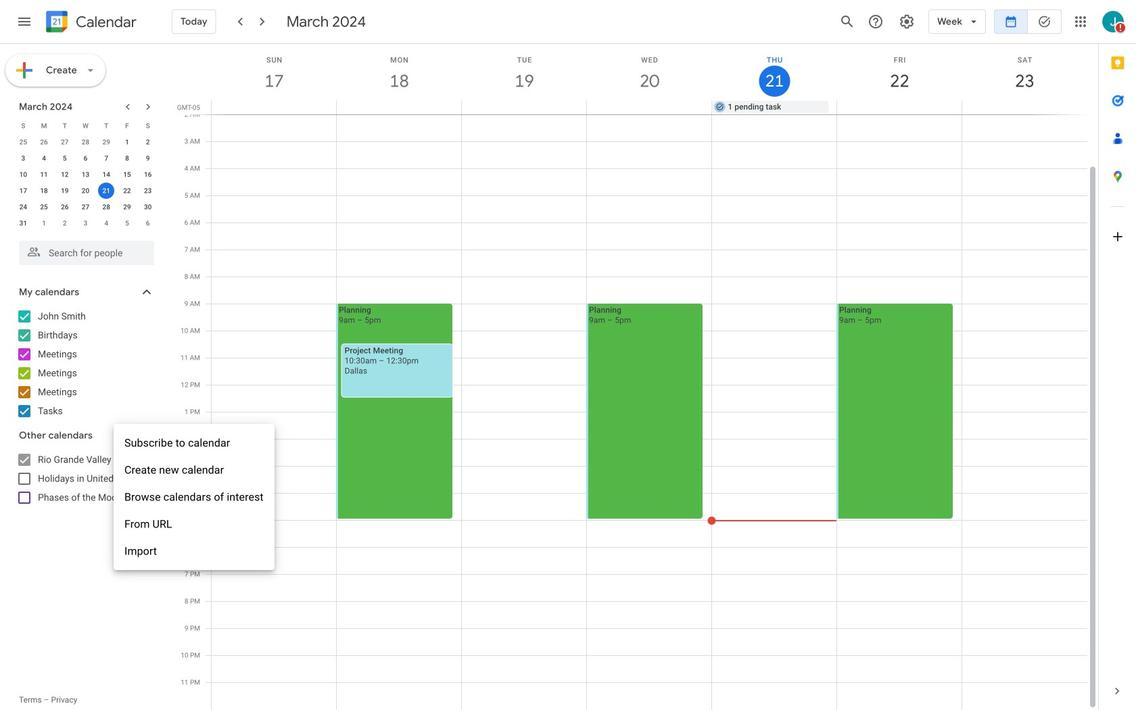 Task type: describe. For each thing, give the bounding box(es) containing it.
7 element
[[98, 150, 114, 166]]

10 element
[[15, 166, 31, 183]]

14 element
[[98, 166, 114, 183]]

calendar element
[[43, 8, 137, 38]]

30 element
[[140, 199, 156, 215]]

19 element
[[57, 183, 73, 199]]

31 element
[[15, 215, 31, 231]]

february 26 element
[[36, 134, 52, 150]]

february 27 element
[[57, 134, 73, 150]]

24 element
[[15, 199, 31, 215]]

add calendars. menu
[[114, 424, 275, 570]]

april 3 element
[[77, 215, 94, 231]]

21, today element
[[98, 183, 114, 199]]

4 element
[[36, 150, 52, 166]]

april 2 element
[[57, 215, 73, 231]]

february 28 element
[[77, 134, 94, 150]]

april 5 element
[[119, 215, 135, 231]]

13 element
[[77, 166, 94, 183]]

my calendars list
[[3, 306, 168, 422]]



Task type: vqa. For each thing, say whether or not it's contained in the screenshot.
SEARCH FOR PEOPLE text box
yes



Task type: locate. For each thing, give the bounding box(es) containing it.
february 25 element
[[15, 134, 31, 150]]

march 2024 grid
[[13, 118, 158, 231]]

18 element
[[36, 183, 52, 199]]

grid
[[173, 44, 1099, 711]]

28 element
[[98, 199, 114, 215]]

april 4 element
[[98, 215, 114, 231]]

6 element
[[77, 150, 94, 166]]

row
[[206, 60, 1088, 711], [206, 101, 1099, 114], [13, 118, 158, 134], [13, 134, 158, 150], [13, 150, 158, 166], [13, 166, 158, 183], [13, 183, 158, 199], [13, 199, 158, 215], [13, 215, 158, 231]]

20 element
[[77, 183, 94, 199]]

heading inside 'calendar' element
[[73, 14, 137, 30]]

add other calendars image
[[118, 428, 131, 442]]

26 element
[[57, 199, 73, 215]]

settings menu image
[[899, 14, 916, 30]]

16 element
[[140, 166, 156, 183]]

other calendars list
[[3, 449, 168, 509]]

9 element
[[140, 150, 156, 166]]

15 element
[[119, 166, 135, 183]]

5 element
[[57, 150, 73, 166]]

Search for people text field
[[27, 241, 146, 265]]

april 6 element
[[140, 215, 156, 231]]

None search field
[[0, 236, 168, 265]]

february 29 element
[[98, 134, 114, 150]]

17 element
[[15, 183, 31, 199]]

27 element
[[77, 199, 94, 215]]

heading
[[73, 14, 137, 30]]

22 element
[[119, 183, 135, 199]]

29 element
[[119, 199, 135, 215]]

row group
[[13, 134, 158, 231]]

cell
[[212, 60, 337, 711], [336, 60, 462, 711], [462, 60, 587, 711], [587, 60, 713, 711], [708, 60, 838, 711], [837, 60, 963, 711], [963, 60, 1088, 711], [212, 101, 337, 114], [337, 101, 462, 114], [462, 101, 587, 114], [587, 101, 712, 114], [837, 101, 962, 114], [962, 101, 1088, 114], [96, 183, 117, 199]]

1 element
[[119, 134, 135, 150]]

12 element
[[57, 166, 73, 183]]

tab list
[[1100, 44, 1137, 673]]

cell inside the march 2024 grid
[[96, 183, 117, 199]]

april 1 element
[[36, 215, 52, 231]]

25 element
[[36, 199, 52, 215]]

11 element
[[36, 166, 52, 183]]

3 element
[[15, 150, 31, 166]]

8 element
[[119, 150, 135, 166]]

main drawer image
[[16, 14, 32, 30]]

23 element
[[140, 183, 156, 199]]

2 element
[[140, 134, 156, 150]]



